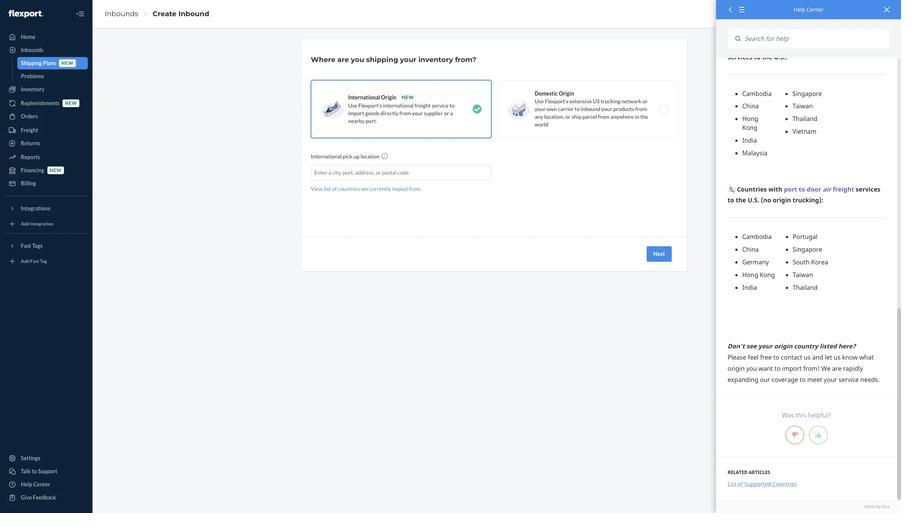 Task type: locate. For each thing, give the bounding box(es) containing it.
articles
[[749, 469, 770, 475]]

1 horizontal spatial origin
[[559, 90, 574, 97]]

your down trucking
[[601, 106, 612, 112]]

0 horizontal spatial inbounds
[[21, 47, 43, 53]]

0 vertical spatial of
[[332, 185, 337, 192]]

home link
[[5, 31, 88, 43]]

1 horizontal spatial international
[[348, 94, 380, 101]]

1 vertical spatial of
[[738, 480, 743, 487]]

1 horizontal spatial center
[[807, 6, 824, 13]]

0 vertical spatial add
[[21, 221, 29, 227]]

related articles
[[728, 469, 770, 475]]

ship
[[572, 113, 581, 120]]

origin up international
[[381, 94, 396, 101]]

0 vertical spatial inbounds
[[105, 9, 138, 18]]

1 horizontal spatial to
[[450, 102, 455, 109]]

we
[[361, 185, 368, 192]]

use inside use flexport's international freight service to import goods directly from your supplier or a nearby port.
[[348, 102, 357, 109]]

international up the flexport's
[[348, 94, 380, 101]]

flexport's
[[358, 102, 382, 109]]

international
[[348, 94, 380, 101], [311, 153, 342, 160]]

0 vertical spatial center
[[807, 6, 824, 13]]

1 horizontal spatial import
[[392, 185, 408, 192]]

where are you shipping your inventory from?
[[311, 56, 476, 64]]

1 add from the top
[[21, 221, 29, 227]]

1 horizontal spatial help center
[[794, 6, 824, 13]]

2 add from the top
[[21, 258, 29, 264]]

feedback
[[33, 494, 56, 501]]

a
[[450, 110, 453, 116], [329, 169, 331, 176]]

0 horizontal spatial international
[[311, 153, 342, 160]]

0 vertical spatial fast
[[21, 242, 31, 249]]

the
[[640, 113, 648, 120]]

add for add integration
[[21, 221, 29, 227]]

from?
[[455, 56, 476, 64]]

1 horizontal spatial inbounds link
[[105, 9, 138, 18]]

1 horizontal spatial inbounds
[[105, 9, 138, 18]]

inbounds inside breadcrumbs navigation
[[105, 9, 138, 18]]

center
[[807, 6, 824, 13], [33, 481, 50, 488]]

freight link
[[5, 124, 88, 136]]

new up orders link
[[65, 100, 77, 106]]

a left city,
[[329, 169, 331, 176]]

integrations button
[[5, 202, 88, 215]]

add left integration at the top of page
[[21, 221, 29, 227]]

a inside use flexport's international freight service to import goods directly from your supplier or a nearby port.
[[450, 110, 453, 116]]

your up any
[[535, 106, 546, 112]]

0 horizontal spatial import
[[348, 110, 364, 116]]

0 vertical spatial import
[[348, 110, 364, 116]]

from down international
[[400, 110, 411, 116]]

help center up give feedback
[[21, 481, 50, 488]]

fast left 'tags'
[[21, 242, 31, 249]]

use up nearby
[[348, 102, 357, 109]]

to up ship
[[575, 106, 580, 112]]

elevio by dixa
[[865, 504, 890, 509]]

1 vertical spatial help
[[21, 481, 32, 488]]

0 horizontal spatial help center
[[21, 481, 50, 488]]

problems
[[21, 73, 44, 79]]

to right service
[[450, 102, 455, 109]]

import inside use flexport's international freight service to import goods directly from your supplier or a nearby port.
[[348, 110, 364, 116]]

international for international origin
[[348, 94, 380, 101]]

international up enter
[[311, 153, 342, 160]]

1 horizontal spatial use
[[535, 98, 544, 104]]

extensive
[[569, 98, 592, 104]]

1 vertical spatial import
[[392, 185, 408, 192]]

help center up search search field at the top of page
[[794, 6, 824, 13]]

add fast tag
[[21, 258, 47, 264]]

view list of countries we currently import from button
[[311, 185, 421, 193]]

2 horizontal spatial to
[[575, 106, 580, 112]]

your
[[400, 56, 416, 64], [535, 106, 546, 112], [601, 106, 612, 112], [412, 110, 423, 116]]

import down "code"
[[392, 185, 408, 192]]

a right supplier
[[450, 110, 453, 116]]

origin up flexport's
[[559, 90, 574, 97]]

new for replenishments
[[65, 100, 77, 106]]

your inside use flexport's international freight service to import goods directly from your supplier or a nearby port.
[[412, 110, 423, 116]]

talk
[[21, 468, 31, 474]]

use
[[535, 98, 544, 104], [348, 102, 357, 109]]

from right currently
[[409, 185, 421, 192]]

city,
[[332, 169, 342, 176]]

inbound
[[178, 9, 209, 18]]

domestic
[[535, 90, 558, 97]]

help up search search field at the top of page
[[794, 6, 805, 13]]

add down fast tags
[[21, 258, 29, 264]]

import for from
[[392, 185, 408, 192]]

import up nearby
[[348, 110, 364, 116]]

import for goods
[[348, 110, 364, 116]]

are
[[337, 56, 349, 64]]

1 horizontal spatial help
[[794, 6, 805, 13]]

1 vertical spatial international
[[311, 153, 342, 160]]

of
[[332, 185, 337, 192], [738, 480, 743, 487]]

add integration
[[21, 221, 54, 227]]

settings
[[21, 455, 40, 461]]

supplier
[[424, 110, 443, 116]]

0 horizontal spatial use
[[348, 102, 357, 109]]

import
[[348, 110, 364, 116], [392, 185, 408, 192]]

fast
[[21, 242, 31, 249], [30, 258, 39, 264]]

help up "give" in the left of the page
[[21, 481, 32, 488]]

carrier
[[558, 106, 574, 112]]

fast tags
[[21, 242, 43, 249]]

center up search search field at the top of page
[[807, 6, 824, 13]]

1 vertical spatial fast
[[30, 258, 39, 264]]

help
[[794, 6, 805, 13], [21, 481, 32, 488]]

to right talk
[[32, 468, 37, 474]]

fast left tag in the bottom of the page
[[30, 258, 39, 264]]

or
[[643, 98, 648, 104], [444, 110, 449, 116], [565, 113, 571, 120], [376, 169, 381, 176]]

import inside 'button'
[[392, 185, 408, 192]]

0 vertical spatial international
[[348, 94, 380, 101]]

shipping plans
[[21, 60, 56, 66]]

add
[[21, 221, 29, 227], [21, 258, 29, 264]]

international for international pick up location
[[311, 153, 342, 160]]

origin inside domestic origin use flexport's extensive us trucking network or your own carrier to inbound your products from any location, or ship parcel from anywhere in the world
[[559, 90, 574, 97]]

your down freight
[[412, 110, 423, 116]]

parcel
[[582, 113, 597, 120]]

help center link
[[5, 478, 88, 491]]

or right the network
[[643, 98, 648, 104]]

this
[[796, 411, 806, 419]]

0 horizontal spatial inbounds link
[[5, 44, 88, 56]]

helpful?
[[808, 411, 831, 419]]

inventory
[[21, 86, 44, 93]]

of inside 'view list of countries we currently import from' 'button'
[[332, 185, 337, 192]]

elevio by dixa link
[[728, 504, 890, 509]]

1 vertical spatial a
[[329, 169, 331, 176]]

new right plans
[[61, 60, 74, 66]]

0 horizontal spatial of
[[332, 185, 337, 192]]

0 horizontal spatial origin
[[381, 94, 396, 101]]

1 horizontal spatial a
[[450, 110, 453, 116]]

0 horizontal spatial a
[[329, 169, 331, 176]]

0 horizontal spatial to
[[32, 468, 37, 474]]

tag
[[40, 258, 47, 264]]

new down reports link
[[50, 167, 62, 173]]

help center
[[794, 6, 824, 13], [21, 481, 50, 488]]

origin for international
[[381, 94, 396, 101]]

0 vertical spatial a
[[450, 110, 453, 116]]

returns link
[[5, 137, 88, 150]]

or down service
[[444, 110, 449, 116]]

from inside 'button'
[[409, 185, 421, 192]]

next
[[653, 251, 665, 257]]

freight
[[415, 102, 431, 109]]

0 horizontal spatial center
[[33, 481, 50, 488]]

list
[[324, 185, 331, 192]]

or down carrier
[[565, 113, 571, 120]]

flexport logo image
[[8, 10, 43, 18]]

service
[[432, 102, 449, 109]]

new
[[61, 60, 74, 66], [402, 94, 414, 100], [65, 100, 77, 106], [50, 167, 62, 173]]

currently
[[369, 185, 391, 192]]

goods
[[365, 110, 379, 116]]

1 vertical spatial add
[[21, 258, 29, 264]]

integrations
[[21, 205, 50, 212]]

close navigation image
[[76, 9, 85, 19]]

talk to support
[[21, 468, 57, 474]]

next button
[[647, 246, 672, 262]]

in
[[635, 113, 639, 120]]

new up international
[[402, 94, 414, 100]]

port,
[[343, 169, 354, 176]]

center down talk to support on the bottom left of page
[[33, 481, 50, 488]]

0 vertical spatial help
[[794, 6, 805, 13]]

new for financing
[[50, 167, 62, 173]]

talk to support button
[[5, 465, 88, 478]]

domestic origin use flexport's extensive us trucking network or your own carrier to inbound your products from any location, or ship parcel from anywhere in the world
[[535, 90, 648, 128]]

1 horizontal spatial of
[[738, 480, 743, 487]]

use down the domestic
[[535, 98, 544, 104]]

trucking
[[601, 98, 620, 104]]

Search search field
[[741, 29, 890, 48]]

to inside talk to support 'button'
[[32, 468, 37, 474]]

port.
[[366, 118, 377, 124]]

or inside use flexport's international freight service to import goods directly from your supplier or a nearby port.
[[444, 110, 449, 116]]

to
[[450, 102, 455, 109], [575, 106, 580, 112], [32, 468, 37, 474]]



Task type: vqa. For each thing, say whether or not it's contained in the screenshot.
1 (702) 123-4567 phone field
no



Task type: describe. For each thing, give the bounding box(es) containing it.
any
[[535, 113, 543, 120]]

returns
[[21, 140, 40, 146]]

us
[[593, 98, 600, 104]]

orders
[[21, 113, 38, 119]]

add for add fast tag
[[21, 258, 29, 264]]

countries
[[338, 185, 360, 192]]

add fast tag link
[[5, 255, 88, 267]]

use inside domestic origin use flexport's extensive us trucking network or your own carrier to inbound your products from any location, or ship parcel from anywhere in the world
[[535, 98, 544, 104]]

elevio
[[865, 504, 875, 509]]

problems link
[[17, 70, 88, 82]]

create inbound
[[153, 9, 209, 18]]

to inside use flexport's international freight service to import goods directly from your supplier or a nearby port.
[[450, 102, 455, 109]]

code
[[397, 169, 409, 176]]

use flexport's international freight service to import goods directly from your supplier or a nearby port.
[[348, 102, 455, 124]]

reports link
[[5, 151, 88, 163]]

from right parcel
[[598, 113, 610, 120]]

related
[[728, 469, 748, 475]]

breadcrumbs navigation
[[99, 3, 215, 25]]

view list of countries we currently import from
[[311, 185, 421, 192]]

international origin
[[348, 94, 396, 101]]

international
[[383, 102, 414, 109]]

international pick up location
[[311, 153, 381, 160]]

1 vertical spatial help center
[[21, 481, 50, 488]]

check circle image
[[472, 104, 482, 114]]

location
[[361, 153, 380, 160]]

support
[[38, 468, 57, 474]]

fast tags button
[[5, 240, 88, 252]]

give
[[21, 494, 32, 501]]

create
[[153, 9, 177, 18]]

enter
[[314, 169, 327, 176]]

list of supported countries
[[728, 480, 797, 487]]

enter a city, port, address, or postal code
[[314, 169, 409, 176]]

dixa
[[882, 504, 890, 509]]

nearby
[[348, 118, 365, 124]]

flexport's
[[545, 98, 568, 104]]

tags
[[32, 242, 43, 249]]

products
[[613, 106, 634, 112]]

shipping
[[366, 56, 398, 64]]

0 horizontal spatial help
[[21, 481, 32, 488]]

give feedback button
[[5, 491, 88, 504]]

to inside domestic origin use flexport's extensive us trucking network or your own carrier to inbound your products from any location, or ship parcel from anywhere in the world
[[575, 106, 580, 112]]

from inside use flexport's international freight service to import goods directly from your supplier or a nearby port.
[[400, 110, 411, 116]]

your right "shipping"
[[400, 56, 416, 64]]

network
[[622, 98, 642, 104]]

up
[[354, 153, 360, 160]]

reports
[[21, 154, 40, 160]]

view
[[311, 185, 323, 192]]

create inbound link
[[153, 9, 209, 18]]

world
[[535, 121, 549, 128]]

give feedback
[[21, 494, 56, 501]]

1 vertical spatial inbounds
[[21, 47, 43, 53]]

new for shipping plans
[[61, 60, 74, 66]]

you
[[351, 56, 364, 64]]

home
[[21, 34, 35, 40]]

directly
[[380, 110, 399, 116]]

settings link
[[5, 452, 88, 464]]

supported
[[744, 480, 771, 487]]

integration
[[30, 221, 54, 227]]

by
[[876, 504, 881, 509]]

plans
[[43, 60, 56, 66]]

or left postal
[[376, 169, 381, 176]]

billing
[[21, 180, 36, 187]]

origin for domestic
[[559, 90, 574, 97]]

fast inside dropdown button
[[21, 242, 31, 249]]

freight
[[21, 127, 38, 133]]

1 vertical spatial inbounds link
[[5, 44, 88, 56]]

was this helpful?
[[782, 411, 831, 419]]

orders link
[[5, 110, 88, 123]]

from up the the
[[635, 106, 647, 112]]

billing link
[[5, 177, 88, 190]]

shipping
[[21, 60, 42, 66]]

inbound
[[581, 106, 600, 112]]

0 vertical spatial help center
[[794, 6, 824, 13]]

1 vertical spatial center
[[33, 481, 50, 488]]

was
[[782, 411, 794, 419]]

where
[[311, 56, 335, 64]]

location,
[[544, 113, 564, 120]]

replenishments
[[21, 100, 60, 106]]

anywhere
[[611, 113, 634, 120]]

countries
[[773, 480, 797, 487]]

inventory
[[418, 56, 453, 64]]

0 vertical spatial inbounds link
[[105, 9, 138, 18]]

new for international origin
[[402, 94, 414, 100]]

list
[[728, 480, 736, 487]]

address,
[[355, 169, 375, 176]]



